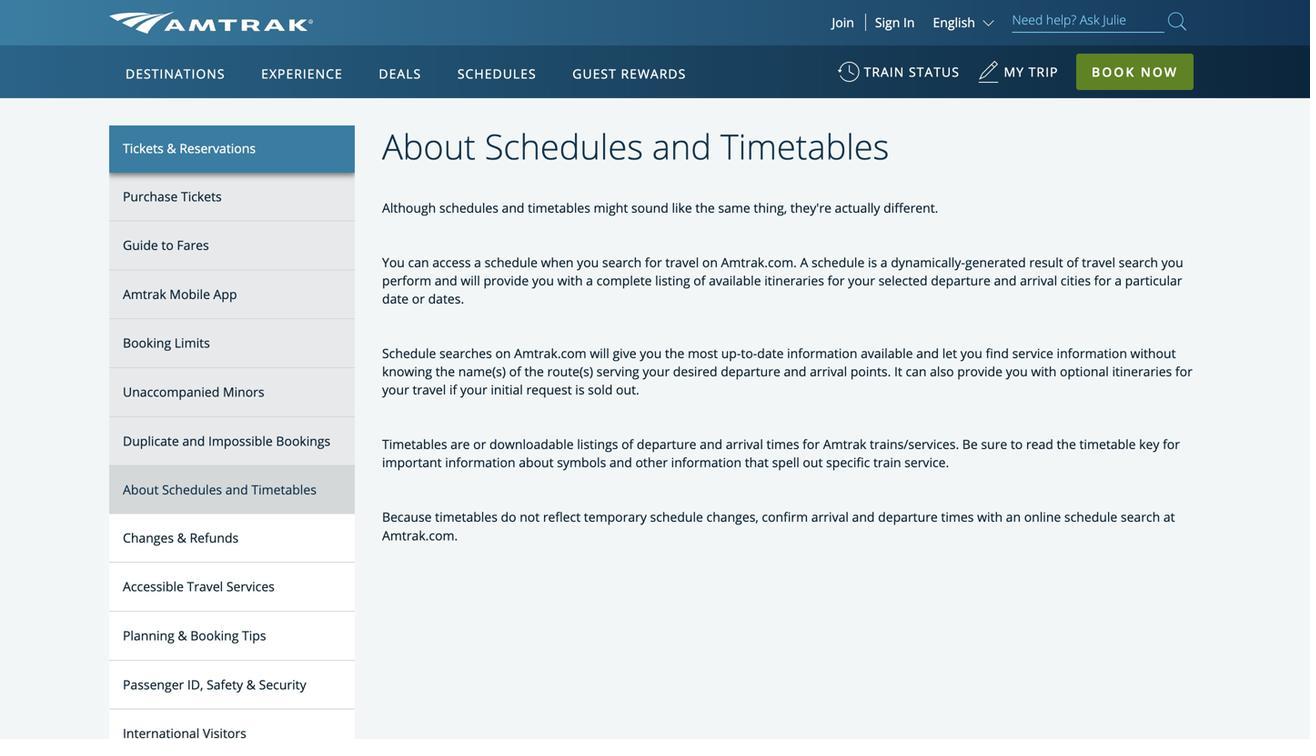 Task type: vqa. For each thing, say whether or not it's contained in the screenshot.
Purchase
yes



Task type: locate. For each thing, give the bounding box(es) containing it.
duplicate
[[123, 433, 179, 450]]

available inside schedule searches on amtrak.com will give you the most up-to-date information available and let you find service information without knowing the name(s) of the route(s) serving your desired departure and arrival points. it can also provide you with optional itineraries for your travel if your initial request is sold out.
[[861, 345, 913, 362]]

search up particular
[[1119, 254, 1159, 271]]

banner
[[0, 0, 1311, 420]]

2 vertical spatial timetables
[[252, 482, 317, 499]]

1 vertical spatial about
[[123, 482, 159, 499]]

guide to fares link
[[109, 222, 355, 271]]

for up listing
[[645, 254, 662, 271]]

like
[[672, 199, 692, 217]]

departure down service.
[[878, 509, 938, 526]]

travel up listing
[[666, 254, 699, 271]]

1 vertical spatial will
[[590, 345, 610, 362]]

guide to fares
[[123, 237, 209, 254]]

1 horizontal spatial will
[[590, 345, 610, 362]]

and right duplicate
[[182, 433, 205, 450]]

sign in
[[875, 14, 915, 31]]

0 vertical spatial available
[[709, 272, 761, 290]]

with inside schedule searches on amtrak.com will give you the most up-to-date information available and let you find service information without knowing the name(s) of the route(s) serving your desired departure and arrival points. it can also provide you with optional itineraries for your travel if your initial request is sold out.
[[1032, 363, 1057, 381]]

1 vertical spatial on
[[496, 345, 511, 362]]

regions map image
[[177, 152, 614, 407]]

dates.
[[428, 290, 464, 308]]

amtrak.com. inside the you can access a schedule when you search for travel on amtrak.com. a schedule is a dynamically-generated result of travel search you perform and will provide you with a complete listing of available itineraries for your selected departure and arrival cities for a particular date or dates.
[[721, 254, 797, 271]]

1 horizontal spatial on
[[703, 254, 718, 271]]

amtrak mobile app link
[[109, 271, 355, 320]]

a up selected
[[881, 254, 888, 271]]

0 vertical spatial about
[[382, 123, 476, 170]]

schedules up might
[[485, 123, 643, 170]]

1 vertical spatial with
[[1032, 363, 1057, 381]]

join
[[832, 14, 855, 31]]

of
[[1067, 254, 1079, 271], [694, 272, 706, 290], [509, 363, 521, 381], [622, 436, 634, 453]]

0 vertical spatial to
[[161, 237, 174, 254]]

request
[[526, 382, 572, 399]]

1 vertical spatial timetables
[[382, 436, 447, 453]]

at
[[1164, 509, 1176, 526]]

0 horizontal spatial itineraries
[[765, 272, 825, 290]]

departure inside timetables are or downloadable listings of departure and arrival times for amtrak trains/services. be sure to read the timetable key for important information about symbols and other information that spell out specific train service.
[[637, 436, 697, 453]]

0 vertical spatial with
[[558, 272, 583, 290]]

1 vertical spatial itineraries
[[1113, 363, 1173, 381]]

of up initial
[[509, 363, 521, 381]]

1 horizontal spatial itineraries
[[1113, 363, 1173, 381]]

a
[[474, 254, 481, 271], [881, 254, 888, 271], [586, 272, 593, 290], [1115, 272, 1122, 290]]

times
[[767, 436, 800, 453], [941, 509, 974, 526]]

1 vertical spatial times
[[941, 509, 974, 526]]

with down the service
[[1032, 363, 1057, 381]]

1 horizontal spatial times
[[941, 509, 974, 526]]

book now
[[1092, 63, 1179, 81]]

0 horizontal spatial available
[[709, 272, 761, 290]]

book now button
[[1077, 54, 1194, 90]]

sound
[[632, 199, 669, 217]]

departure
[[931, 272, 991, 290], [721, 363, 781, 381], [637, 436, 697, 453], [878, 509, 938, 526]]

0 horizontal spatial timetables
[[435, 509, 498, 526]]

can inside the you can access a schedule when you search for travel on amtrak.com. a schedule is a dynamically-generated result of travel search you perform and will provide you with a complete listing of available itineraries for your selected departure and arrival cities for a particular date or dates.
[[408, 254, 429, 271]]

fares
[[177, 237, 209, 254]]

is left sold at the left bottom of page
[[576, 382, 585, 399]]

information up optional at the right
[[1057, 345, 1128, 362]]

1 vertical spatial booking
[[190, 628, 239, 645]]

can right it
[[906, 363, 927, 381]]

1 horizontal spatial or
[[473, 436, 486, 453]]

0 vertical spatial amtrak
[[123, 286, 166, 303]]

0 horizontal spatial or
[[412, 290, 425, 308]]

tickets up purchase at the top of the page
[[123, 140, 164, 157]]

0 horizontal spatial on
[[496, 345, 511, 362]]

listings
[[577, 436, 618, 453]]

arrival right "confirm"
[[812, 509, 849, 526]]

timetables
[[528, 199, 591, 217], [435, 509, 498, 526]]

can inside schedule searches on amtrak.com will give you the most up-to-date information available and let you find service information without knowing the name(s) of the route(s) serving your desired departure and arrival points. it can also provide you with optional itineraries for your travel if your initial request is sold out.
[[906, 363, 927, 381]]

the up if
[[436, 363, 455, 381]]

0 vertical spatial itineraries
[[765, 272, 825, 290]]

schedule left when
[[485, 254, 538, 271]]

for right 'key'
[[1163, 436, 1181, 453]]

about up although
[[382, 123, 476, 170]]

cities
[[1061, 272, 1091, 290]]

you right let
[[961, 345, 983, 362]]

departure up other
[[637, 436, 697, 453]]

0 horizontal spatial can
[[408, 254, 429, 271]]

departure inside "because timetables do not reflect temporary schedule changes, confirm arrival and departure times with an online schedule search at amtrak.com."
[[878, 509, 938, 526]]

schedule right the online
[[1065, 509, 1118, 526]]

about
[[382, 123, 476, 170], [123, 482, 159, 499]]

1 horizontal spatial tickets
[[181, 188, 222, 205]]

about up changes
[[123, 482, 159, 499]]

1 horizontal spatial with
[[978, 509, 1003, 526]]

your
[[848, 272, 876, 290], [643, 363, 670, 381], [382, 382, 409, 399], [460, 382, 488, 399]]

english button
[[933, 14, 999, 31]]

on down although schedules and timetables might sound like the same thing, they're actually different.
[[703, 254, 718, 271]]

of up the cities
[[1067, 254, 1079, 271]]

booking left limits
[[123, 335, 171, 352]]

2 horizontal spatial timetables
[[721, 123, 890, 170]]

available up it
[[861, 345, 913, 362]]

will down access
[[461, 272, 480, 290]]

booking left tips
[[190, 628, 239, 645]]

the
[[696, 199, 715, 217], [665, 345, 685, 362], [436, 363, 455, 381], [525, 363, 544, 381], [1057, 436, 1077, 453]]

schedules inside secondary navigation
[[162, 482, 222, 499]]

available right listing
[[709, 272, 761, 290]]

app
[[213, 286, 237, 303]]

0 vertical spatial about schedules and timetables
[[382, 123, 890, 170]]

1 vertical spatial available
[[861, 345, 913, 362]]

search icon image
[[1169, 9, 1187, 34]]

1 horizontal spatial provide
[[958, 363, 1003, 381]]

1 vertical spatial is
[[576, 382, 585, 399]]

2 horizontal spatial travel
[[1082, 254, 1116, 271]]

&
[[167, 140, 176, 157], [177, 530, 186, 547], [178, 628, 187, 645], [246, 677, 256, 694]]

0 vertical spatial on
[[703, 254, 718, 271]]

about schedules and timetables up refunds
[[123, 482, 317, 499]]

1 vertical spatial amtrak.com.
[[382, 527, 458, 545]]

1 vertical spatial can
[[906, 363, 927, 381]]

travel inside schedule searches on amtrak.com will give you the most up-to-date information available and let you find service information without knowing the name(s) of the route(s) serving your desired departure and arrival points. it can also provide you with optional itineraries for your travel if your initial request is sold out.
[[413, 382, 446, 399]]

tickets down tickets & reservations
[[181, 188, 222, 205]]

duplicate and impossible bookings
[[123, 433, 331, 450]]

amtrak.com. down because
[[382, 527, 458, 545]]

arrival left points.
[[810, 363, 848, 381]]

read
[[1027, 436, 1054, 453]]

timetables down bookings
[[252, 482, 317, 499]]

desired
[[673, 363, 718, 381]]

0 vertical spatial amtrak.com.
[[721, 254, 797, 271]]

you down the service
[[1006, 363, 1028, 381]]

sign in button
[[875, 14, 915, 31]]

selected
[[879, 272, 928, 290]]

arrival down the result
[[1020, 272, 1058, 290]]

& right 'planning' at the left bottom of page
[[178, 628, 187, 645]]

Please enter your search item search field
[[1013, 9, 1165, 33]]

you up particular
[[1162, 254, 1184, 271]]

times left an
[[941, 509, 974, 526]]

up-
[[722, 345, 741, 362]]

times up spell
[[767, 436, 800, 453]]

0 horizontal spatial times
[[767, 436, 800, 453]]

train
[[864, 63, 905, 81]]

amtrak left the mobile
[[123, 286, 166, 303]]

amtrak mobile app
[[123, 286, 237, 303]]

arrival inside the you can access a schedule when you search for travel on amtrak.com. a schedule is a dynamically-generated result of travel search you perform and will provide you with a complete listing of available itineraries for your selected departure and arrival cities for a particular date or dates.
[[1020, 272, 1058, 290]]

also
[[930, 363, 954, 381]]

0 horizontal spatial will
[[461, 272, 480, 290]]

1 vertical spatial or
[[473, 436, 486, 453]]

tickets & reservations
[[123, 140, 256, 157]]

arrival inside timetables are or downloadable listings of departure and arrival times for amtrak trains/services. be sure to read the timetable key for important information about symbols and other information that spell out specific train service.
[[726, 436, 764, 453]]

available
[[709, 272, 761, 290], [861, 345, 913, 362]]

1 horizontal spatial date
[[758, 345, 784, 362]]

for up out
[[803, 436, 820, 453]]

to
[[161, 237, 174, 254], [1011, 436, 1023, 453]]

0 vertical spatial is
[[868, 254, 878, 271]]

search left at
[[1121, 509, 1161, 526]]

and inside the about schedules and timetables link
[[225, 482, 248, 499]]

will left give
[[590, 345, 610, 362]]

1 vertical spatial amtrak
[[823, 436, 867, 453]]

timetables left might
[[528, 199, 591, 217]]

timetables
[[721, 123, 890, 170], [382, 436, 447, 453], [252, 482, 317, 499]]

is inside schedule searches on amtrak.com will give you the most up-to-date information available and let you find service information without knowing the name(s) of the route(s) serving your desired departure and arrival points. it can also provide you with optional itineraries for your travel if your initial request is sold out.
[[576, 382, 585, 399]]

a right access
[[474, 254, 481, 271]]

departure down to-
[[721, 363, 781, 381]]

0 vertical spatial timetables
[[721, 123, 890, 170]]

0 horizontal spatial amtrak
[[123, 286, 166, 303]]

passenger id, safety & security
[[123, 677, 306, 694]]

can
[[408, 254, 429, 271], [906, 363, 927, 381]]

rewards
[[621, 65, 687, 82]]

available inside the you can access a schedule when you search for travel on amtrak.com. a schedule is a dynamically-generated result of travel search you perform and will provide you with a complete listing of available itineraries for your selected departure and arrival cities for a particular date or dates.
[[709, 272, 761, 290]]

itineraries down a
[[765, 272, 825, 290]]

can up perform
[[408, 254, 429, 271]]

0 horizontal spatial booking
[[123, 335, 171, 352]]

0 horizontal spatial travel
[[413, 382, 446, 399]]

with inside the you can access a schedule when you search for travel on amtrak.com. a schedule is a dynamically-generated result of travel search you perform and will provide you with a complete listing of available itineraries for your selected departure and arrival cities for a particular date or dates.
[[558, 272, 583, 290]]

provide inside schedule searches on amtrak.com will give you the most up-to-date information available and let you find service information without knowing the name(s) of the route(s) serving your desired departure and arrival points. it can also provide you with optional itineraries for your travel if your initial request is sold out.
[[958, 363, 1003, 381]]

2 vertical spatial with
[[978, 509, 1003, 526]]

0 horizontal spatial tickets
[[123, 140, 164, 157]]

& left reservations
[[167, 140, 176, 157]]

about
[[519, 454, 554, 472]]

departure inside schedule searches on amtrak.com will give you the most up-to-date information available and let you find service information without knowing the name(s) of the route(s) serving your desired departure and arrival points. it can also provide you with optional itineraries for your travel if your initial request is sold out.
[[721, 363, 781, 381]]

provide down schedules
[[484, 272, 529, 290]]

and down the desired
[[700, 436, 723, 453]]

services
[[226, 579, 275, 596]]

timetables inside secondary navigation
[[252, 482, 317, 499]]

booking limits link
[[109, 320, 355, 369]]

for left selected
[[828, 272, 845, 290]]

give
[[613, 345, 637, 362]]

let
[[943, 345, 958, 362]]

0 vertical spatial or
[[412, 290, 425, 308]]

1 horizontal spatial amtrak.com.
[[721, 254, 797, 271]]

1 vertical spatial tickets
[[181, 188, 222, 205]]

or right are on the bottom of page
[[473, 436, 486, 453]]

application
[[177, 152, 614, 407]]

itineraries inside schedule searches on amtrak.com will give you the most up-to-date information available and let you find service information without knowing the name(s) of the route(s) serving your desired departure and arrival points. it can also provide you with optional itineraries for your travel if your initial request is sold out.
[[1113, 363, 1173, 381]]

& right safety
[[246, 677, 256, 694]]

search up complete at the left of page
[[602, 254, 642, 271]]

online
[[1025, 509, 1062, 526]]

1 vertical spatial schedules
[[162, 482, 222, 499]]

your down the knowing
[[382, 382, 409, 399]]

1 vertical spatial provide
[[958, 363, 1003, 381]]

schedules up changes & refunds at the left of the page
[[162, 482, 222, 499]]

0 horizontal spatial schedules
[[162, 482, 222, 499]]

with left an
[[978, 509, 1003, 526]]

to-
[[741, 345, 758, 362]]

and right schedules
[[502, 199, 525, 217]]

0 horizontal spatial amtrak.com.
[[382, 527, 458, 545]]

if
[[450, 382, 457, 399]]

optional
[[1060, 363, 1109, 381]]

0 vertical spatial times
[[767, 436, 800, 453]]

timetables are or downloadable listings of departure and arrival times for amtrak trains/services. be sure to read the timetable key for important information about symbols and other information that spell out specific train service.
[[382, 436, 1181, 472]]

my
[[1004, 63, 1025, 81]]

0 vertical spatial schedules
[[485, 123, 643, 170]]

1 horizontal spatial timetables
[[382, 436, 447, 453]]

secondary navigation
[[109, 125, 382, 740]]

1 horizontal spatial is
[[868, 254, 878, 271]]

0 vertical spatial can
[[408, 254, 429, 271]]

amtrak.com.
[[721, 254, 797, 271], [382, 527, 458, 545]]

0 horizontal spatial about schedules and timetables
[[123, 482, 317, 499]]

destinations button
[[118, 48, 233, 99]]

0 vertical spatial provide
[[484, 272, 529, 290]]

information up points.
[[787, 345, 858, 362]]

deals
[[379, 65, 422, 82]]

of inside schedule searches on amtrak.com will give you the most up-to-date information available and let you find service information without knowing the name(s) of the route(s) serving your desired departure and arrival points. it can also provide you with optional itineraries for your travel if your initial request is sold out.
[[509, 363, 521, 381]]

and down duplicate and impossible bookings link
[[225, 482, 248, 499]]

1 horizontal spatial to
[[1011, 436, 1023, 453]]

amtrak.com. left a
[[721, 254, 797, 271]]

planning
[[123, 628, 175, 645]]

tickets & reservations link
[[109, 125, 355, 173]]

arrival inside schedule searches on amtrak.com will give you the most up-to-date information available and let you find service information without knowing the name(s) of the route(s) serving your desired departure and arrival points. it can also provide you with optional itineraries for your travel if your initial request is sold out.
[[810, 363, 848, 381]]

the right the read
[[1057, 436, 1077, 453]]

1 horizontal spatial travel
[[666, 254, 699, 271]]

times inside "because timetables do not reflect temporary schedule changes, confirm arrival and departure times with an online schedule search at amtrak.com."
[[941, 509, 974, 526]]

travel up the cities
[[1082, 254, 1116, 271]]

1 vertical spatial to
[[1011, 436, 1023, 453]]

departure down dynamically-
[[931, 272, 991, 290]]

& left refunds
[[177, 530, 186, 547]]

a left particular
[[1115, 272, 1122, 290]]

on inside the you can access a schedule when you search for travel on amtrak.com. a schedule is a dynamically-generated result of travel search you perform and will provide you with a complete listing of available itineraries for your selected departure and arrival cities for a particular date or dates.
[[703, 254, 718, 271]]

1 horizontal spatial available
[[861, 345, 913, 362]]

0 horizontal spatial provide
[[484, 272, 529, 290]]

0 vertical spatial will
[[461, 272, 480, 290]]

0 horizontal spatial date
[[382, 290, 409, 308]]

1 horizontal spatial timetables
[[528, 199, 591, 217]]

1 horizontal spatial can
[[906, 363, 927, 381]]

1 horizontal spatial amtrak
[[823, 436, 867, 453]]

will
[[461, 272, 480, 290], [590, 345, 610, 362]]

is left dynamically-
[[868, 254, 878, 271]]

amtrak inside timetables are or downloadable listings of departure and arrival times for amtrak trains/services. be sure to read the timetable key for important information about symbols and other information that spell out specific train service.
[[823, 436, 867, 453]]

0 horizontal spatial is
[[576, 382, 585, 399]]

1 vertical spatial timetables
[[435, 509, 498, 526]]

minors
[[223, 384, 264, 401]]

amtrak image
[[109, 12, 313, 34]]

1 vertical spatial date
[[758, 345, 784, 362]]

0 vertical spatial date
[[382, 290, 409, 308]]

timetables up they're
[[721, 123, 890, 170]]

1 vertical spatial about schedules and timetables
[[123, 482, 317, 499]]

0 horizontal spatial about
[[123, 482, 159, 499]]

security
[[259, 677, 306, 694]]

with down when
[[558, 272, 583, 290]]

tickets inside tickets & reservations link
[[123, 140, 164, 157]]

and down specific
[[852, 509, 875, 526]]

limits
[[175, 335, 210, 352]]

to right sure
[[1011, 436, 1023, 453]]

0 vertical spatial timetables
[[528, 199, 591, 217]]

provide
[[484, 272, 529, 290], [958, 363, 1003, 381]]

your left selected
[[848, 272, 876, 290]]

timetables left do
[[435, 509, 498, 526]]

timetables inside "because timetables do not reflect temporary schedule changes, confirm arrival and departure times with an online schedule search at amtrak.com."
[[435, 509, 498, 526]]

about schedules and timetables up sound
[[382, 123, 890, 170]]

timetables up important
[[382, 436, 447, 453]]

0 horizontal spatial to
[[161, 237, 174, 254]]

0 vertical spatial tickets
[[123, 140, 164, 157]]

find
[[986, 345, 1009, 362]]

to left fares
[[161, 237, 174, 254]]

2 horizontal spatial with
[[1032, 363, 1057, 381]]

generated
[[966, 254, 1026, 271]]

itineraries down the without at the right of page
[[1113, 363, 1173, 381]]

downloadable
[[490, 436, 574, 453]]

0 horizontal spatial with
[[558, 272, 583, 290]]

0 horizontal spatial timetables
[[252, 482, 317, 499]]

will inside schedule searches on amtrak.com will give you the most up-to-date information available and let you find service information without knowing the name(s) of the route(s) serving your desired departure and arrival points. it can also provide you with optional itineraries for your travel if your initial request is sold out.
[[590, 345, 610, 362]]

provide down the find
[[958, 363, 1003, 381]]

arrival up that
[[726, 436, 764, 453]]



Task type: describe. For each thing, give the bounding box(es) containing it.
mobile
[[170, 286, 210, 303]]

guide
[[123, 237, 158, 254]]

passenger id, safety & security link
[[109, 661, 355, 710]]

guest rewards
[[573, 65, 687, 82]]

your right "serving"
[[643, 363, 670, 381]]

accessible
[[123, 579, 184, 596]]

complete
[[597, 272, 652, 290]]

and inside "because timetables do not reflect temporary schedule changes, confirm arrival and departure times with an online schedule search at amtrak.com."
[[852, 509, 875, 526]]

and left let
[[917, 345, 939, 362]]

experience
[[261, 65, 343, 82]]

they're
[[791, 199, 832, 217]]

you can access a schedule when you search for travel on amtrak.com. a schedule is a dynamically-generated result of travel search you perform and will provide you with a complete listing of available itineraries for your selected departure and arrival cities for a particular date or dates.
[[382, 254, 1184, 308]]

schedule left changes,
[[650, 509, 703, 526]]

schedules
[[440, 199, 499, 217]]

because timetables do not reflect temporary schedule changes, confirm arrival and departure times with an online schedule search at amtrak.com.
[[382, 509, 1176, 545]]

your down name(s)
[[460, 382, 488, 399]]

in
[[904, 14, 915, 31]]

unaccompanied minors
[[123, 384, 264, 401]]

about schedules and timetables link
[[109, 467, 355, 515]]

perform
[[382, 272, 432, 290]]

the up request
[[525, 363, 544, 381]]

tickets inside purchase tickets link
[[181, 188, 222, 205]]

of inside timetables are or downloadable listings of departure and arrival times for amtrak trains/services. be sure to read the timetable key for important information about symbols and other information that spell out specific train service.
[[622, 436, 634, 453]]

you right when
[[577, 254, 599, 271]]

confirm
[[762, 509, 808, 526]]

changes & refunds
[[123, 530, 239, 547]]

on inside schedule searches on amtrak.com will give you the most up-to-date information available and let you find service information without knowing the name(s) of the route(s) serving your desired departure and arrival points. it can also provide you with optional itineraries for your travel if your initial request is sold out.
[[496, 345, 511, 362]]

amtrak.com. inside "because timetables do not reflect temporary schedule changes, confirm arrival and departure times with an online schedule search at amtrak.com."
[[382, 527, 458, 545]]

timetable
[[1080, 436, 1136, 453]]

access
[[433, 254, 471, 271]]

the up the desired
[[665, 345, 685, 362]]

duplicate and impossible bookings link
[[109, 418, 355, 467]]

safety
[[207, 677, 243, 694]]

spell
[[772, 454, 800, 472]]

the inside timetables are or downloadable listings of departure and arrival times for amtrak trains/services. be sure to read the timetable key for important information about symbols and other information that spell out specific train service.
[[1057, 436, 1077, 453]]

same
[[719, 199, 751, 217]]

particular
[[1126, 272, 1183, 290]]

train status
[[864, 63, 960, 81]]

searches
[[440, 345, 492, 362]]

& for planning
[[178, 628, 187, 645]]

and down generated
[[994, 272, 1017, 290]]

and up dates.
[[435, 272, 458, 290]]

will inside the you can access a schedule when you search for travel on amtrak.com. a schedule is a dynamically-generated result of travel search you perform and will provide you with a complete listing of available itineraries for your selected departure and arrival cities for a particular date or dates.
[[461, 272, 480, 290]]

important
[[382, 454, 442, 472]]

deals button
[[372, 48, 429, 99]]

1 horizontal spatial schedules
[[485, 123, 643, 170]]

out.
[[616, 382, 640, 399]]

banner containing join
[[0, 0, 1311, 420]]

different.
[[884, 199, 939, 217]]

service.
[[905, 454, 950, 472]]

1 horizontal spatial booking
[[190, 628, 239, 645]]

schedule
[[382, 345, 436, 362]]

not
[[520, 509, 540, 526]]

initial
[[491, 382, 523, 399]]

about schedules and timetables inside secondary navigation
[[123, 482, 317, 499]]

and down listings
[[610, 454, 632, 472]]

you
[[382, 254, 405, 271]]

changes
[[123, 530, 174, 547]]

without
[[1131, 345, 1176, 362]]

an
[[1006, 509, 1021, 526]]

about inside secondary navigation
[[123, 482, 159, 499]]

schedules link
[[450, 46, 544, 98]]

booking limits
[[123, 335, 210, 352]]

to inside timetables are or downloadable listings of departure and arrival times for amtrak trains/services. be sure to read the timetable key for important information about symbols and other information that spell out specific train service.
[[1011, 436, 1023, 453]]

& for tickets
[[167, 140, 176, 157]]

are
[[451, 436, 470, 453]]

0 vertical spatial booking
[[123, 335, 171, 352]]

& for changes
[[177, 530, 186, 547]]

arrival inside "because timetables do not reflect temporary schedule changes, confirm arrival and departure times with an online schedule search at amtrak.com."
[[812, 509, 849, 526]]

train
[[874, 454, 902, 472]]

information down are on the bottom of page
[[445, 454, 516, 472]]

other
[[636, 454, 668, 472]]

and up 'like'
[[652, 123, 712, 170]]

purchase tickets
[[123, 188, 222, 205]]

my trip button
[[978, 55, 1059, 99]]

of right listing
[[694, 272, 706, 290]]

accessible travel services link
[[109, 564, 355, 613]]

changes & refunds link
[[109, 515, 355, 564]]

for right the cities
[[1095, 272, 1112, 290]]

guest
[[573, 65, 617, 82]]

out
[[803, 454, 823, 472]]

accessible travel services
[[123, 579, 275, 596]]

planning & booking tips link
[[109, 613, 355, 661]]

experience button
[[254, 48, 350, 99]]

provide inside the you can access a schedule when you search for travel on amtrak.com. a schedule is a dynamically-generated result of travel search you perform and will provide you with a complete listing of available itineraries for your selected departure and arrival cities for a particular date or dates.
[[484, 272, 529, 290]]

most
[[688, 345, 718, 362]]

that
[[745, 454, 769, 472]]

information left that
[[671, 454, 742, 472]]

points.
[[851, 363, 891, 381]]

for inside schedule searches on amtrak.com will give you the most up-to-date information available and let you find service information without knowing the name(s) of the route(s) serving your desired departure and arrival points. it can also provide you with optional itineraries for your travel if your initial request is sold out.
[[1176, 363, 1193, 381]]

temporary
[[584, 509, 647, 526]]

timetables inside timetables are or downloadable listings of departure and arrival times for amtrak trains/services. be sure to read the timetable key for important information about symbols and other information that spell out specific train service.
[[382, 436, 447, 453]]

trains/services.
[[870, 436, 959, 453]]

with inside "because timetables do not reflect temporary schedule changes, confirm arrival and departure times with an online schedule search at amtrak.com."
[[978, 509, 1003, 526]]

schedules
[[458, 65, 537, 82]]

planning & booking tips
[[123, 628, 266, 645]]

or inside timetables are or downloadable listings of departure and arrival times for amtrak trains/services. be sure to read the timetable key for important information about symbols and other information that spell out specific train service.
[[473, 436, 486, 453]]

your inside the you can access a schedule when you search for travel on amtrak.com. a schedule is a dynamically-generated result of travel search you perform and will provide you with a complete listing of available itineraries for your selected departure and arrival cities for a particular date or dates.
[[848, 272, 876, 290]]

guest rewards button
[[565, 48, 694, 99]]

to inside secondary navigation
[[161, 237, 174, 254]]

knowing
[[382, 363, 432, 381]]

the right 'like'
[[696, 199, 715, 217]]

a
[[800, 254, 809, 271]]

route(s)
[[547, 363, 593, 381]]

symbols
[[557, 454, 606, 472]]

name(s)
[[459, 363, 506, 381]]

amtrak inside secondary navigation
[[123, 286, 166, 303]]

unaccompanied minors link
[[109, 369, 355, 418]]

you right give
[[640, 345, 662, 362]]

might
[[594, 199, 628, 217]]

when
[[541, 254, 574, 271]]

a left complete at the left of page
[[586, 272, 593, 290]]

search inside "because timetables do not reflect temporary schedule changes, confirm arrival and departure times with an online schedule search at amtrak.com."
[[1121, 509, 1161, 526]]

purchase
[[123, 188, 178, 205]]

schedule searches on amtrak.com will give you the most up-to-date information available and let you find service information without knowing the name(s) of the route(s) serving your desired departure and arrival points. it can also provide you with optional itineraries for your travel if your initial request is sold out.
[[382, 345, 1193, 399]]

1 horizontal spatial about schedules and timetables
[[382, 123, 890, 170]]

and inside duplicate and impossible bookings link
[[182, 433, 205, 450]]

times inside timetables are or downloadable listings of departure and arrival times for amtrak trains/services. be sure to read the timetable key for important information about symbols and other information that spell out specific train service.
[[767, 436, 800, 453]]

you down when
[[532, 272, 554, 290]]

book
[[1092, 63, 1136, 81]]

application inside banner
[[177, 152, 614, 407]]

and left points.
[[784, 363, 807, 381]]

impossible
[[208, 433, 273, 450]]

date inside schedule searches on amtrak.com will give you the most up-to-date information available and let you find service information without knowing the name(s) of the route(s) serving your desired departure and arrival points. it can also provide you with optional itineraries for your travel if your initial request is sold out.
[[758, 345, 784, 362]]

english
[[933, 14, 976, 31]]

trip
[[1029, 63, 1059, 81]]

departure inside the you can access a schedule when you search for travel on amtrak.com. a schedule is a dynamically-generated result of travel search you perform and will provide you with a complete listing of available itineraries for your selected departure and arrival cities for a particular date or dates.
[[931, 272, 991, 290]]

thing,
[[754, 199, 787, 217]]

amtrak.com
[[514, 345, 587, 362]]

1 horizontal spatial about
[[382, 123, 476, 170]]

schedule right a
[[812, 254, 865, 271]]

although
[[382, 199, 436, 217]]

purchase tickets link
[[109, 173, 355, 222]]

because
[[382, 509, 432, 526]]

itineraries inside the you can access a schedule when you search for travel on amtrak.com. a schedule is a dynamically-generated result of travel search you perform and will provide you with a complete listing of available itineraries for your selected departure and arrival cities for a particular date or dates.
[[765, 272, 825, 290]]

sold
[[588, 382, 613, 399]]

although schedules and timetables might sound like the same thing, they're actually different.
[[382, 199, 939, 217]]

is inside the you can access a schedule when you search for travel on amtrak.com. a schedule is a dynamically-generated result of travel search you perform and will provide you with a complete listing of available itineraries for your selected departure and arrival cities for a particular date or dates.
[[868, 254, 878, 271]]

or inside the you can access a schedule when you search for travel on amtrak.com. a schedule is a dynamically-generated result of travel search you perform and will provide you with a complete listing of available itineraries for your selected departure and arrival cities for a particular date or dates.
[[412, 290, 425, 308]]

changes,
[[707, 509, 759, 526]]

date inside the you can access a schedule when you search for travel on amtrak.com. a schedule is a dynamically-generated result of travel search you perform and will provide you with a complete listing of available itineraries for your selected departure and arrival cities for a particular date or dates.
[[382, 290, 409, 308]]



